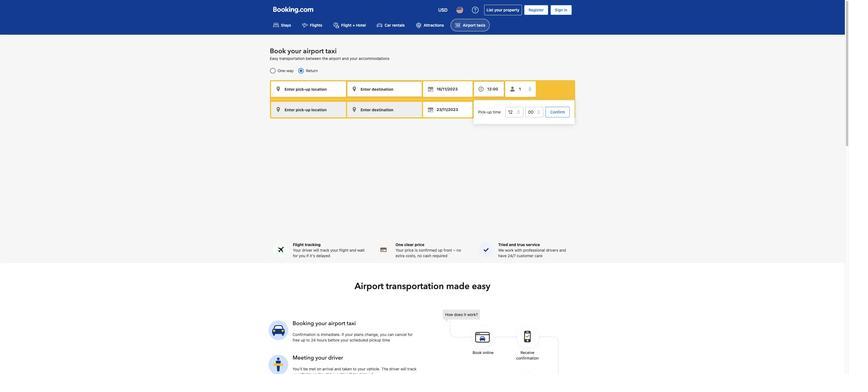 Task type: vqa. For each thing, say whether or not it's contained in the screenshot.
for associated with Flight tracking Your driver will track your flight and wait for you if it's delayed
yes



Task type: locate. For each thing, give the bounding box(es) containing it.
airport up if
[[328, 320, 345, 327]]

0 horizontal spatial driver
[[302, 248, 312, 253]]

flight left tracking
[[293, 242, 304, 247]]

time down 'can'
[[382, 338, 390, 342]]

and inside flight tracking your driver will track your flight and wait for you if it's delayed
[[350, 248, 356, 253]]

and inside book your airport taxi easy transportation between the airport and your accommodations
[[342, 56, 349, 61]]

your inside one clear price your price is confirmed up front – no extra costs, no cash required
[[396, 248, 404, 253]]

0 horizontal spatial delayed
[[316, 253, 330, 258]]

to
[[306, 338, 310, 342], [353, 367, 357, 371]]

taxi up 'plans'
[[347, 320, 356, 327]]

delayed
[[316, 253, 330, 258], [359, 372, 373, 374]]

confirm
[[550, 110, 565, 114]]

1 vertical spatial no
[[417, 253, 422, 258]]

transportation inside book your airport taxi easy transportation between the airport and your accommodations
[[279, 56, 305, 61]]

1 horizontal spatial be
[[330, 372, 335, 374]]

0 vertical spatial is
[[415, 248, 418, 253]]

your up immediate.
[[315, 320, 327, 327]]

0 horizontal spatial price
[[405, 248, 414, 253]]

airport taxis link
[[451, 19, 490, 31]]

time right pick-
[[493, 110, 501, 114]]

your
[[494, 7, 502, 12], [288, 47, 301, 56], [350, 56, 358, 61], [330, 248, 338, 253], [315, 320, 327, 327], [345, 332, 353, 337], [341, 338, 348, 342], [315, 354, 327, 362], [358, 367, 366, 371], [293, 372, 300, 374]]

airport up between
[[303, 47, 324, 56]]

is up costs,
[[415, 248, 418, 253]]

cancel
[[395, 332, 407, 337]]

book for online
[[473, 350, 482, 355]]

booking airport taxi image
[[443, 310, 559, 374], [268, 320, 288, 340], [268, 355, 288, 374]]

is inside one clear price your price is confirmed up front – no extra costs, no cash required
[[415, 248, 418, 253]]

0 vertical spatial transportation
[[279, 56, 305, 61]]

0 vertical spatial if
[[306, 253, 309, 258]]

booking.com online hotel reservations image
[[273, 7, 313, 13]]

1 horizontal spatial for
[[408, 332, 413, 337]]

to inside confirmation is immediate. if your plans change, you can cancel for free up to 24 hours before your scheduled pickup time
[[306, 338, 310, 342]]

it's
[[310, 253, 315, 258], [353, 372, 358, 374]]

waiting
[[336, 372, 348, 374]]

0 horizontal spatial book
[[270, 47, 286, 56]]

0 horizontal spatial up
[[301, 338, 305, 342]]

12:00 button for 23/11/2023
[[474, 102, 504, 117]]

the
[[381, 367, 388, 371]]

for for confirmation is immediate. if your plans change, you can cancel for free up to 24 hours before your scheduled pickup time
[[408, 332, 413, 337]]

1 vertical spatial if
[[349, 372, 352, 374]]

0 horizontal spatial to
[[306, 338, 310, 342]]

1 vertical spatial to
[[353, 367, 357, 371]]

confirmed
[[419, 248, 437, 253]]

1 horizontal spatial no
[[456, 248, 461, 253]]

tried and true service we work with professional drivers and have 24/7 customer care
[[498, 242, 566, 258]]

0 vertical spatial you
[[299, 253, 305, 258]]

1 vertical spatial taxi
[[347, 320, 356, 327]]

drivers
[[546, 248, 558, 253]]

you'll
[[293, 367, 302, 371]]

to inside you'll be met on arrival and taken to your vehicle. the driver will track your flight, so they'll be waiting if it's delayed
[[353, 367, 357, 371]]

0 vertical spatial 12:00
[[487, 87, 498, 91]]

0 vertical spatial for
[[293, 253, 298, 258]]

2 12:00 button from the top
[[474, 102, 504, 117]]

1 horizontal spatial airport
[[463, 23, 476, 28]]

1 horizontal spatial track
[[407, 367, 416, 371]]

sign
[[555, 7, 563, 12]]

+
[[352, 23, 355, 28]]

confirmation
[[516, 356, 539, 360]]

the
[[322, 56, 328, 61]]

list
[[487, 7, 493, 12]]

price down clear
[[405, 248, 414, 253]]

0 vertical spatial book
[[270, 47, 286, 56]]

1 horizontal spatial to
[[353, 367, 357, 371]]

2 horizontal spatial up
[[487, 110, 492, 114]]

your left vehicle.
[[358, 367, 366, 371]]

0 vertical spatial to
[[306, 338, 310, 342]]

1 horizontal spatial price
[[415, 242, 424, 247]]

will
[[313, 248, 319, 253], [401, 367, 406, 371]]

0 horizontal spatial airport
[[355, 280, 384, 292]]

1 vertical spatial airport
[[355, 280, 384, 292]]

1 12:00 from the top
[[487, 87, 498, 91]]

your up on
[[315, 354, 327, 362]]

no left cash
[[417, 253, 422, 258]]

driver up arrival
[[328, 354, 343, 362]]

12:00 for 23/11/2023
[[487, 107, 498, 112]]

will right the
[[401, 367, 406, 371]]

be up flight, at the bottom of the page
[[303, 367, 308, 371]]

time
[[493, 110, 501, 114], [382, 338, 390, 342]]

16/11/2023
[[437, 87, 458, 91]]

2 vertical spatial driver
[[389, 367, 400, 371]]

will down tracking
[[313, 248, 319, 253]]

0 vertical spatial airport
[[463, 23, 476, 28]]

it's right waiting
[[353, 372, 358, 374]]

you
[[299, 253, 305, 258], [380, 332, 386, 337]]

16/11/2023 button
[[423, 81, 473, 97]]

and right 'the'
[[342, 56, 349, 61]]

0 horizontal spatial time
[[382, 338, 390, 342]]

book up easy
[[270, 47, 286, 56]]

1 12:00 button from the top
[[474, 81, 504, 97]]

1 horizontal spatial book
[[473, 350, 482, 355]]

they'll
[[318, 372, 329, 374]]

your down you'll
[[293, 372, 300, 374]]

time inside confirmation is immediate. if your plans change, you can cancel for free up to 24 hours before your scheduled pickup time
[[382, 338, 390, 342]]

1 vertical spatial be
[[330, 372, 335, 374]]

1 vertical spatial flight
[[293, 242, 304, 247]]

it
[[464, 312, 466, 317]]

0 horizontal spatial you
[[299, 253, 305, 258]]

0 vertical spatial up
[[487, 110, 492, 114]]

0 horizontal spatial is
[[317, 332, 320, 337]]

online
[[483, 350, 494, 355]]

1 vertical spatial 12:00 button
[[474, 102, 504, 117]]

0 vertical spatial airport
[[303, 47, 324, 56]]

12:00
[[487, 87, 498, 91], [487, 107, 498, 112]]

book inside book your airport taxi easy transportation between the airport and your accommodations
[[270, 47, 286, 56]]

1 horizontal spatial up
[[438, 248, 443, 253]]

no right –
[[456, 248, 461, 253]]

0 horizontal spatial if
[[306, 253, 309, 258]]

1 vertical spatial track
[[407, 367, 416, 371]]

1 vertical spatial driver
[[328, 354, 343, 362]]

12:00 button for 16/11/2023
[[474, 81, 504, 97]]

taxi up 'the'
[[325, 47, 337, 56]]

cash
[[423, 253, 431, 258]]

airport for airport transportation made easy
[[355, 280, 384, 292]]

up
[[487, 110, 492, 114], [438, 248, 443, 253], [301, 338, 305, 342]]

1 horizontal spatial will
[[401, 367, 406, 371]]

flight inside flight tracking your driver will track your flight and wait for you if it's delayed
[[293, 242, 304, 247]]

1 vertical spatial will
[[401, 367, 406, 371]]

search button
[[537, 102, 574, 117]]

is up hours
[[317, 332, 320, 337]]

delayed down tracking
[[316, 253, 330, 258]]

driver right the
[[389, 367, 400, 371]]

be down arrival
[[330, 372, 335, 374]]

booking airport taxi image for meeting your driver
[[268, 355, 288, 374]]

airport right 'the'
[[329, 56, 341, 61]]

airport inside airport taxis link
[[463, 23, 476, 28]]

how does it work?
[[445, 312, 478, 317]]

0 horizontal spatial transportation
[[279, 56, 305, 61]]

and right 'drivers'
[[559, 248, 566, 253]]

flight
[[341, 23, 351, 28], [293, 242, 304, 247]]

1 horizontal spatial you
[[380, 332, 386, 337]]

track inside you'll be met on arrival and taken to your vehicle. the driver will track your flight, so they'll be waiting if it's delayed
[[407, 367, 416, 371]]

your inside flight tracking your driver will track your flight and wait for you if it's delayed
[[293, 248, 301, 253]]

2 12:00 from the top
[[487, 107, 498, 112]]

12:00 button
[[474, 81, 504, 97], [474, 102, 504, 117]]

0 vertical spatial taxi
[[325, 47, 337, 56]]

0 horizontal spatial for
[[293, 253, 298, 258]]

immediate.
[[321, 332, 341, 337]]

1 vertical spatial for
[[408, 332, 413, 337]]

does
[[454, 312, 463, 317]]

1 vertical spatial time
[[382, 338, 390, 342]]

change,
[[365, 332, 379, 337]]

1 vertical spatial it's
[[353, 372, 358, 374]]

0 horizontal spatial your
[[293, 248, 301, 253]]

your right list
[[494, 7, 502, 12]]

0 horizontal spatial flight
[[293, 242, 304, 247]]

driver down tracking
[[302, 248, 312, 253]]

your down if
[[341, 338, 348, 342]]

book for your
[[270, 47, 286, 56]]

met
[[309, 367, 316, 371]]

2 vertical spatial airport
[[328, 320, 345, 327]]

it's down tracking
[[310, 253, 315, 258]]

1 vertical spatial up
[[438, 248, 443, 253]]

1 horizontal spatial delayed
[[359, 372, 373, 374]]

your inside flight tracking your driver will track your flight and wait for you if it's delayed
[[330, 248, 338, 253]]

0 vertical spatial be
[[303, 367, 308, 371]]

book left the online at bottom right
[[473, 350, 482, 355]]

your
[[293, 248, 301, 253], [396, 248, 404, 253]]

no
[[456, 248, 461, 253], [417, 253, 422, 258]]

1 horizontal spatial your
[[396, 248, 404, 253]]

1 horizontal spatial taxi
[[347, 320, 356, 327]]

confirmation
[[293, 332, 316, 337]]

2 horizontal spatial driver
[[389, 367, 400, 371]]

stays
[[281, 23, 291, 28]]

booking your airport taxi
[[293, 320, 356, 327]]

0 vertical spatial time
[[493, 110, 501, 114]]

1 your from the left
[[293, 248, 301, 253]]

0 horizontal spatial will
[[313, 248, 319, 253]]

pick-
[[478, 110, 487, 114]]

1 vertical spatial delayed
[[359, 372, 373, 374]]

your left 'flight'
[[330, 248, 338, 253]]

receive
[[520, 350, 534, 355]]

you down tracking
[[299, 253, 305, 258]]

list your property
[[487, 7, 519, 12]]

if down tracking
[[306, 253, 309, 258]]

between
[[306, 56, 321, 61]]

flight tracking your driver will track your flight and wait for you if it's delayed
[[293, 242, 365, 258]]

and left wait
[[350, 248, 356, 253]]

2 your from the left
[[396, 248, 404, 253]]

tracking
[[305, 242, 321, 247]]

for inside flight tracking your driver will track your flight and wait for you if it's delayed
[[293, 253, 298, 258]]

usd button
[[435, 3, 451, 17]]

is
[[415, 248, 418, 253], [317, 332, 320, 337]]

book online
[[473, 350, 494, 355]]

1 vertical spatial 12:00
[[487, 107, 498, 112]]

accommodations
[[359, 56, 389, 61]]

1 vertical spatial transportation
[[386, 280, 444, 292]]

1 horizontal spatial is
[[415, 248, 418, 253]]

delayed down vehicle.
[[359, 372, 373, 374]]

and up waiting
[[334, 367, 341, 371]]

to right taken
[[353, 367, 357, 371]]

0 vertical spatial will
[[313, 248, 319, 253]]

0 vertical spatial flight
[[341, 23, 351, 28]]

front
[[444, 248, 452, 253]]

0 vertical spatial it's
[[310, 253, 315, 258]]

0 horizontal spatial no
[[417, 253, 422, 258]]

have
[[498, 253, 507, 258]]

you inside flight tracking your driver will track your flight and wait for you if it's delayed
[[299, 253, 305, 258]]

airport transportation made easy
[[355, 280, 490, 292]]

in
[[564, 7, 567, 12]]

1 horizontal spatial it's
[[353, 372, 358, 374]]

price up confirmed at the bottom of page
[[415, 242, 424, 247]]

you left 'can'
[[380, 332, 386, 337]]

for inside confirmation is immediate. if your plans change, you can cancel for free up to 24 hours before your scheduled pickup time
[[408, 332, 413, 337]]

plans
[[354, 332, 364, 337]]

will inside you'll be met on arrival and taken to your vehicle. the driver will track your flight, so they'll be waiting if it's delayed
[[401, 367, 406, 371]]

1 horizontal spatial flight
[[341, 23, 351, 28]]

track right the
[[407, 367, 416, 371]]

we
[[498, 248, 504, 253]]

for for flight tracking your driver will track your flight and wait for you if it's delayed
[[293, 253, 298, 258]]

be
[[303, 367, 308, 371], [330, 372, 335, 374]]

1 vertical spatial airport
[[329, 56, 341, 61]]

0 vertical spatial delayed
[[316, 253, 330, 258]]

0 horizontal spatial be
[[303, 367, 308, 371]]

0 vertical spatial 12:00 button
[[474, 81, 504, 97]]

track down tracking
[[320, 248, 329, 253]]

1 vertical spatial book
[[473, 350, 482, 355]]

if inside flight tracking your driver will track your flight and wait for you if it's delayed
[[306, 253, 309, 258]]

0 horizontal spatial taxi
[[325, 47, 337, 56]]

1 horizontal spatial if
[[349, 372, 352, 374]]

airport
[[463, 23, 476, 28], [355, 280, 384, 292]]

2 vertical spatial up
[[301, 338, 305, 342]]

one-way
[[278, 68, 294, 73]]

driver inside you'll be met on arrival and taken to your vehicle. the driver will track your flight, so they'll be waiting if it's delayed
[[389, 367, 400, 371]]

if
[[342, 332, 344, 337]]

to left 24
[[306, 338, 310, 342]]

0 vertical spatial track
[[320, 248, 329, 253]]

if down taken
[[349, 372, 352, 374]]

0 vertical spatial driver
[[302, 248, 312, 253]]

flight left +
[[341, 23, 351, 28]]

book
[[270, 47, 286, 56], [473, 350, 482, 355]]

driver inside flight tracking your driver will track your flight and wait for you if it's delayed
[[302, 248, 312, 253]]

if inside you'll be met on arrival and taken to your vehicle. the driver will track your flight, so they'll be waiting if it's delayed
[[349, 372, 352, 374]]

is inside confirmation is immediate. if your plans change, you can cancel for free up to 24 hours before your scheduled pickup time
[[317, 332, 320, 337]]

0 horizontal spatial it's
[[310, 253, 315, 258]]

1 vertical spatial is
[[317, 332, 320, 337]]

0 horizontal spatial track
[[320, 248, 329, 253]]

1 vertical spatial you
[[380, 332, 386, 337]]

taxi inside book your airport taxi easy transportation between the airport and your accommodations
[[325, 47, 337, 56]]



Task type: describe. For each thing, give the bounding box(es) containing it.
hours
[[317, 338, 327, 342]]

23/11/2023
[[437, 107, 458, 112]]

it's inside you'll be met on arrival and taken to your vehicle. the driver will track your flight, so they'll be waiting if it's delayed
[[353, 372, 358, 374]]

on
[[317, 367, 321, 371]]

so
[[313, 372, 317, 374]]

0 vertical spatial no
[[456, 248, 461, 253]]

register link
[[524, 5, 548, 15]]

true
[[517, 242, 525, 247]]

way
[[287, 68, 294, 73]]

flight + hotel link
[[329, 19, 370, 31]]

up inside one clear price your price is confirmed up front – no extra costs, no cash required
[[438, 248, 443, 253]]

register
[[529, 7, 544, 12]]

one-
[[278, 68, 287, 73]]

delayed inside you'll be met on arrival and taken to your vehicle. the driver will track your flight, so they'll be waiting if it's delayed
[[359, 372, 373, 374]]

can
[[387, 332, 394, 337]]

up inside confirmation is immediate. if your plans change, you can cancel for free up to 24 hours before your scheduled pickup time
[[301, 338, 305, 342]]

wait
[[357, 248, 365, 253]]

hotel
[[356, 23, 366, 28]]

1 horizontal spatial driver
[[328, 354, 343, 362]]

rentals
[[392, 23, 405, 28]]

airport for book
[[303, 47, 324, 56]]

attractions link
[[411, 19, 448, 31]]

delayed inside flight tracking your driver will track your flight and wait for you if it's delayed
[[316, 253, 330, 258]]

airport taxis
[[463, 23, 485, 28]]

flight for flight tracking your driver will track your flight and wait for you if it's delayed
[[293, 242, 304, 247]]

track inside flight tracking your driver will track your flight and wait for you if it's delayed
[[320, 248, 329, 253]]

with
[[515, 248, 522, 253]]

airport for airport taxis
[[463, 23, 476, 28]]

book your airport taxi easy transportation between the airport and your accommodations
[[270, 47, 389, 61]]

before
[[328, 338, 340, 342]]

and inside you'll be met on arrival and taken to your vehicle. the driver will track your flight, so they'll be waiting if it's delayed
[[334, 367, 341, 371]]

confirmation is immediate. if your plans change, you can cancel for free up to 24 hours before your scheduled pickup time
[[293, 332, 413, 342]]

vehicle.
[[367, 367, 380, 371]]

receive confirmation
[[516, 350, 539, 360]]

list your property link
[[484, 5, 522, 15]]

23/11/2023 button
[[423, 102, 473, 117]]

booking airport taxi image for booking your airport taxi
[[268, 320, 288, 340]]

tried
[[498, 242, 508, 247]]

your inside list your property link
[[494, 7, 502, 12]]

how
[[445, 312, 453, 317]]

search
[[548, 107, 563, 112]]

it's inside flight tracking your driver will track your flight and wait for you if it's delayed
[[310, 253, 315, 258]]

1 horizontal spatial time
[[493, 110, 501, 114]]

easy
[[472, 280, 490, 292]]

extra
[[396, 253, 405, 258]]

care
[[535, 253, 542, 258]]

return
[[306, 68, 318, 73]]

24
[[311, 338, 316, 342]]

taxi for book
[[325, 47, 337, 56]]

1 horizontal spatial transportation
[[386, 280, 444, 292]]

flight
[[339, 248, 348, 253]]

12:00 for 16/11/2023
[[487, 87, 498, 91]]

car rentals link
[[372, 19, 409, 31]]

work
[[505, 248, 514, 253]]

usd
[[438, 7, 448, 12]]

free
[[293, 338, 300, 342]]

one clear price your price is confirmed up front – no extra costs, no cash required
[[396, 242, 461, 258]]

taken
[[342, 367, 352, 371]]

clear
[[404, 242, 414, 247]]

flight + hotel
[[341, 23, 366, 28]]

made
[[446, 280, 470, 292]]

airport for booking
[[328, 320, 345, 327]]

will inside flight tracking your driver will track your flight and wait for you if it's delayed
[[313, 248, 319, 253]]

Enter destination text field
[[347, 81, 422, 97]]

taxis
[[477, 23, 485, 28]]

0 vertical spatial price
[[415, 242, 424, 247]]

car
[[385, 23, 391, 28]]

taxi for booking
[[347, 320, 356, 327]]

required
[[432, 253, 447, 258]]

sign in link
[[550, 5, 572, 15]]

sign in
[[555, 7, 567, 12]]

easy
[[270, 56, 278, 61]]

you'll be met on arrival and taken to your vehicle. the driver will track your flight, so they'll be waiting if it's delayed
[[293, 367, 416, 374]]

–
[[453, 248, 455, 253]]

and up work
[[509, 242, 516, 247]]

meeting
[[293, 354, 314, 362]]

flights
[[310, 23, 322, 28]]

costs,
[[406, 253, 416, 258]]

your up way
[[288, 47, 301, 56]]

pickup
[[369, 338, 381, 342]]

1 vertical spatial price
[[405, 248, 414, 253]]

your right if
[[345, 332, 353, 337]]

you inside confirmation is immediate. if your plans change, you can cancel for free up to 24 hours before your scheduled pickup time
[[380, 332, 386, 337]]

work?
[[467, 312, 478, 317]]

flight,
[[302, 372, 312, 374]]

arrival
[[322, 367, 333, 371]]

24/7
[[508, 253, 516, 258]]

flights link
[[298, 19, 327, 31]]

flight for flight + hotel
[[341, 23, 351, 28]]

car rentals
[[385, 23, 405, 28]]

your left accommodations in the top left of the page
[[350, 56, 358, 61]]

Enter pick-up location text field
[[271, 81, 346, 97]]

customer
[[517, 253, 534, 258]]

confirm button
[[546, 107, 570, 117]]

pick-up time
[[478, 110, 501, 114]]

property
[[503, 7, 519, 12]]

scheduled
[[350, 338, 368, 342]]

one
[[396, 242, 403, 247]]



